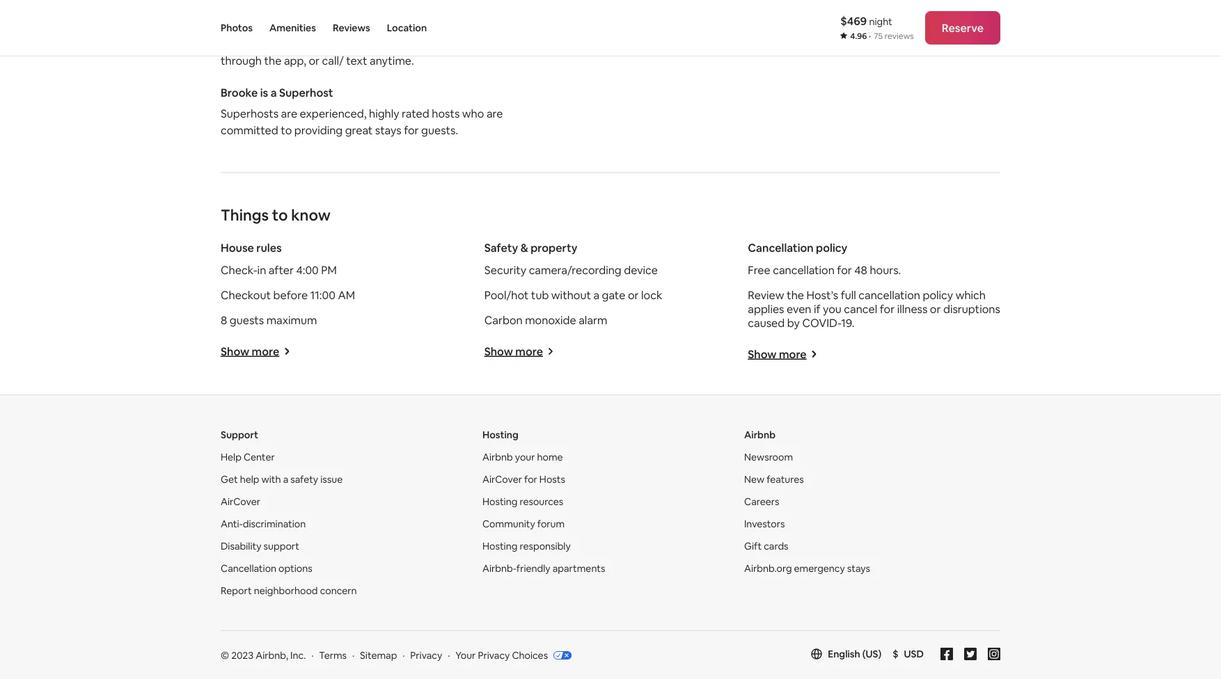 Task type: vqa. For each thing, say whether or not it's contained in the screenshot.
are
yes



Task type: describe. For each thing, give the bounding box(es) containing it.
committed
[[221, 123, 278, 138]]

a for get help with a safety issue
[[283, 473, 289, 486]]

1 privacy from the left
[[411, 650, 442, 662]]

home
[[537, 451, 563, 464]]

community
[[483, 518, 535, 530]]

device
[[624, 263, 658, 278]]

get
[[221, 473, 238, 486]]

anti-
[[221, 518, 243, 530]]

your for airbnb
[[515, 451, 535, 464]]

cancel
[[844, 302, 878, 317]]

illness
[[898, 302, 928, 317]]

property
[[531, 241, 578, 255]]

which
[[956, 288, 986, 303]]

0 vertical spatial ·
[[869, 31, 871, 41]]

stays inside brooke is a superhost superhosts are experienced, highly rated hosts who are committed to providing great stays for guests.
[[375, 123, 402, 138]]

your
[[456, 650, 476, 662]]

&
[[521, 241, 529, 255]]

aircover link
[[221, 496, 260, 508]]

aircover for hosts link
[[483, 473, 566, 486]]

house
[[221, 241, 254, 255]]

and
[[378, 37, 398, 51]]

cancellation for cancellation policy
[[748, 241, 814, 255]]

security
[[485, 263, 527, 278]]

aircover for aircover for hosts
[[483, 473, 522, 486]]

lock
[[641, 288, 663, 303]]

aircover for aircover "link"
[[221, 496, 260, 508]]

disability
[[221, 540, 262, 553]]

new features
[[745, 473, 804, 486]]

reserve button
[[926, 11, 1001, 45]]

hosts
[[540, 473, 566, 486]]

choices
[[512, 650, 548, 662]]

review the host's full cancellation policy which applies even if you cancel for illness or disruptions caused by covid-19.
[[748, 288, 1001, 331]]

navigate to instagram image
[[988, 648, 1001, 661]]

tub
[[531, 288, 549, 303]]

airbnb-friendly apartments
[[483, 562, 606, 575]]

the inside during your stay we are fully available for guest and you can message us through the app, or call/ text anytime.
[[264, 54, 282, 68]]

support
[[264, 540, 300, 553]]

issue
[[321, 473, 343, 486]]

guests
[[230, 313, 264, 328]]

applies
[[748, 302, 785, 317]]

app,
[[284, 54, 306, 68]]

hosting for hosting responsibly
[[483, 540, 518, 553]]

get help with a safety issue
[[221, 473, 343, 486]]

guest
[[347, 37, 376, 51]]

sitemap
[[360, 650, 397, 662]]

a for pool/hot tub without a gate or lock
[[594, 288, 600, 303]]

resources
[[520, 496, 564, 508]]

am
[[338, 288, 355, 303]]

investors
[[745, 518, 785, 530]]

1 horizontal spatial stays
[[848, 562, 871, 575]]

2 horizontal spatial show
[[748, 347, 777, 362]]

carbon monoxide alarm
[[485, 313, 608, 328]]

the inside the review the host's full cancellation policy which applies even if you cancel for illness or disruptions caused by covid-19.
[[787, 288, 804, 303]]

2 privacy from the left
[[478, 650, 510, 662]]

safety
[[291, 473, 318, 486]]

check-in after 4:00 pm
[[221, 263, 337, 278]]

1 horizontal spatial or
[[628, 288, 639, 303]]

airbnb for airbnb your home
[[483, 451, 513, 464]]

your privacy choices link
[[456, 650, 572, 663]]

policy inside the review the host's full cancellation policy which applies even if you cancel for illness or disruptions caused by covid-19.
[[923, 288, 954, 303]]

show for 8
[[221, 344, 249, 359]]

english (us) button
[[812, 648, 882, 661]]

call/
[[322, 54, 344, 68]]

emergency
[[794, 562, 845, 575]]

can
[[421, 37, 440, 51]]

brooke
[[221, 86, 258, 100]]

with
[[262, 473, 281, 486]]

terms link
[[319, 650, 347, 662]]

hosting responsibly link
[[483, 540, 571, 553]]

reviews
[[885, 31, 914, 41]]

fully
[[259, 37, 280, 51]]

2 horizontal spatial more
[[779, 347, 807, 362]]

for inside brooke is a superhost superhosts are experienced, highly rated hosts who are committed to providing great stays for guests.
[[404, 123, 419, 138]]

hosting resources
[[483, 496, 564, 508]]

discrimination
[[243, 518, 306, 530]]

even
[[787, 302, 812, 317]]

friendly
[[517, 562, 551, 575]]

usd
[[904, 648, 924, 661]]

more for monoxide
[[516, 344, 543, 359]]

hosting responsibly
[[483, 540, 571, 553]]

get help with a safety issue link
[[221, 473, 343, 486]]

full
[[841, 288, 857, 303]]

report
[[221, 585, 252, 597]]

navigate to facebook image
[[941, 648, 954, 661]]

(us)
[[863, 648, 882, 661]]

$
[[893, 648, 899, 661]]

0 vertical spatial cancellation
[[773, 263, 835, 278]]

hosts
[[432, 107, 460, 121]]

reviews button
[[333, 0, 370, 56]]

more for guests
[[252, 344, 280, 359]]

your for during
[[259, 16, 282, 30]]

terms
[[319, 650, 347, 662]]

4.96
[[851, 31, 868, 41]]

location
[[387, 22, 427, 34]]

options
[[279, 562, 313, 575]]

for left hosts
[[525, 473, 538, 486]]

report neighborhood concern link
[[221, 585, 357, 597]]



Task type: locate. For each thing, give the bounding box(es) containing it.
cancellation for cancellation options
[[221, 562, 277, 575]]

8 guests maximum
[[221, 313, 317, 328]]

0 horizontal spatial you
[[400, 37, 419, 51]]

gate
[[602, 288, 626, 303]]

1 vertical spatial you
[[823, 302, 842, 317]]

rules
[[256, 241, 282, 255]]

more
[[252, 344, 280, 359], [516, 344, 543, 359], [779, 347, 807, 362]]

night
[[870, 15, 893, 28]]

show more down carbon
[[485, 344, 543, 359]]

are inside during your stay we are fully available for guest and you can message us through the app, or call/ text anytime.
[[240, 37, 257, 51]]

the down fully
[[264, 54, 282, 68]]

center
[[244, 451, 275, 464]]

0 horizontal spatial cancellation
[[221, 562, 277, 575]]

1 vertical spatial policy
[[923, 288, 954, 303]]

show more button for guests
[[221, 344, 291, 359]]

responsibly
[[520, 540, 571, 553]]

anytime.
[[370, 54, 414, 68]]

© 2023 airbnb, inc.
[[221, 650, 306, 662]]

1 horizontal spatial privacy
[[478, 650, 510, 662]]

airbnb,
[[256, 650, 288, 662]]

you inside during your stay we are fully available for guest and you can message us through the app, or call/ text anytime.
[[400, 37, 419, 51]]

75
[[874, 31, 883, 41]]

· right inc.
[[311, 650, 314, 662]]

0 vertical spatial hosting
[[483, 429, 519, 442]]

stay
[[285, 16, 307, 30]]

concern
[[320, 585, 357, 597]]

2 hosting from the top
[[483, 496, 518, 508]]

hosting resources link
[[483, 496, 564, 508]]

maximum
[[267, 313, 317, 328]]

cancellation options
[[221, 562, 313, 575]]

1 vertical spatial cancellation
[[859, 288, 921, 303]]

show down caused
[[748, 347, 777, 362]]

1 vertical spatial stays
[[848, 562, 871, 575]]

for inside the review the host's full cancellation policy which applies even if you cancel for illness or disruptions caused by covid-19.
[[880, 302, 895, 317]]

2 horizontal spatial a
[[594, 288, 600, 303]]

or inside during your stay we are fully available for guest and you can message us through the app, or call/ text anytime.
[[309, 54, 320, 68]]

show
[[221, 344, 249, 359], [485, 344, 513, 359], [748, 347, 777, 362]]

airbnb-
[[483, 562, 517, 575]]

for left 48
[[837, 263, 852, 278]]

you right if
[[823, 302, 842, 317]]

0 horizontal spatial show
[[221, 344, 249, 359]]

stays down the highly
[[375, 123, 402, 138]]

1 vertical spatial ·
[[311, 650, 314, 662]]

0 horizontal spatial cancellation
[[773, 263, 835, 278]]

hosting up airbnb-
[[483, 540, 518, 553]]

4.96 · 75 reviews
[[851, 31, 914, 41]]

anti-discrimination link
[[221, 518, 306, 530]]

0 horizontal spatial airbnb
[[483, 451, 513, 464]]

1 horizontal spatial you
[[823, 302, 842, 317]]

1 vertical spatial airbnb
[[483, 451, 513, 464]]

0 horizontal spatial show more button
[[221, 344, 291, 359]]

2023
[[231, 650, 254, 662]]

us
[[491, 37, 502, 51]]

you inside the review the host's full cancellation policy which applies even if you cancel for illness or disruptions caused by covid-19.
[[823, 302, 842, 317]]

newsroom link
[[745, 451, 793, 464]]

hosting up airbnb your home
[[483, 429, 519, 442]]

a right the with
[[283, 473, 289, 486]]

show for carbon
[[485, 344, 513, 359]]

amenities button
[[270, 0, 316, 56]]

airbnb for airbnb
[[745, 429, 776, 442]]

new
[[745, 473, 765, 486]]

stays right the emergency
[[848, 562, 871, 575]]

1 hosting from the top
[[483, 429, 519, 442]]

checkout before 11:00 am
[[221, 288, 355, 303]]

0 vertical spatial aircover
[[483, 473, 522, 486]]

text
[[346, 54, 367, 68]]

aircover up anti-
[[221, 496, 260, 508]]

free cancellation for 48 hours.
[[748, 263, 902, 278]]

for inside during your stay we are fully available for guest and you can message us through the app, or call/ text anytime.
[[329, 37, 344, 51]]

1 vertical spatial aircover
[[221, 496, 260, 508]]

show more for guests
[[221, 344, 280, 359]]

2 horizontal spatial are
[[487, 107, 503, 121]]

more down the carbon monoxide alarm
[[516, 344, 543, 359]]

or right illness
[[930, 302, 941, 317]]

to left providing
[[281, 123, 292, 138]]

show down carbon
[[485, 344, 513, 359]]

airbnb your home
[[483, 451, 563, 464]]

if
[[814, 302, 821, 317]]

0 horizontal spatial ·
[[311, 650, 314, 662]]

hosting for hosting
[[483, 429, 519, 442]]

hosting up community
[[483, 496, 518, 508]]

policy left which
[[923, 288, 954, 303]]

cancellation down "cancellation policy"
[[773, 263, 835, 278]]

cancellation
[[773, 263, 835, 278], [859, 288, 921, 303]]

safety
[[485, 241, 518, 255]]

you for cancel
[[823, 302, 842, 317]]

for down rated
[[404, 123, 419, 138]]

know
[[291, 205, 331, 225]]

pm
[[321, 263, 337, 278]]

you for can
[[400, 37, 419, 51]]

stays
[[375, 123, 402, 138], [848, 562, 871, 575]]

a left gate
[[594, 288, 600, 303]]

you down location
[[400, 37, 419, 51]]

we
[[221, 37, 238, 51]]

1 horizontal spatial more
[[516, 344, 543, 359]]

0 horizontal spatial show more
[[221, 344, 280, 359]]

without
[[552, 288, 591, 303]]

1 vertical spatial a
[[594, 288, 600, 303]]

forum
[[538, 518, 565, 530]]

the left if
[[787, 288, 804, 303]]

show more button down carbon
[[485, 344, 554, 359]]

0 vertical spatial airbnb
[[745, 429, 776, 442]]

8
[[221, 313, 227, 328]]

in
[[257, 263, 266, 278]]

photos
[[221, 22, 253, 34]]

after
[[269, 263, 294, 278]]

or
[[309, 54, 320, 68], [628, 288, 639, 303], [930, 302, 941, 317]]

covid-
[[803, 316, 842, 331]]

0 vertical spatial to
[[281, 123, 292, 138]]

0 horizontal spatial a
[[271, 86, 277, 100]]

airbnb up 'aircover for hosts' link at left
[[483, 451, 513, 464]]

$469 night
[[841, 14, 893, 28]]

0 horizontal spatial the
[[264, 54, 282, 68]]

2 horizontal spatial show more
[[748, 347, 807, 362]]

3 hosting from the top
[[483, 540, 518, 553]]

for left illness
[[880, 302, 895, 317]]

show more button down the guests
[[221, 344, 291, 359]]

help center link
[[221, 451, 275, 464]]

1 vertical spatial your
[[515, 451, 535, 464]]

1 vertical spatial to
[[272, 205, 288, 225]]

0 horizontal spatial aircover
[[221, 496, 260, 508]]

a right is
[[271, 86, 277, 100]]

aircover down airbnb your home link
[[483, 473, 522, 486]]

english
[[828, 648, 861, 661]]

privacy left your at the left of page
[[411, 650, 442, 662]]

1 horizontal spatial ·
[[869, 31, 871, 41]]

2 vertical spatial a
[[283, 473, 289, 486]]

0 horizontal spatial are
[[240, 37, 257, 51]]

show down the 8
[[221, 344, 249, 359]]

cancellation
[[748, 241, 814, 255], [221, 562, 277, 575]]

by
[[788, 316, 800, 331]]

are
[[240, 37, 257, 51], [281, 107, 297, 121], [487, 107, 503, 121]]

cancellation inside the review the host's full cancellation policy which applies even if you cancel for illness or disruptions caused by covid-19.
[[859, 288, 921, 303]]

0 horizontal spatial stays
[[375, 123, 402, 138]]

cancellation down disability
[[221, 562, 277, 575]]

reviews
[[333, 22, 370, 34]]

2 horizontal spatial or
[[930, 302, 941, 317]]

is
[[260, 86, 268, 100]]

0 vertical spatial the
[[264, 54, 282, 68]]

the
[[264, 54, 282, 68], [787, 288, 804, 303]]

or left call/
[[309, 54, 320, 68]]

careers link
[[745, 496, 780, 508]]

0 vertical spatial you
[[400, 37, 419, 51]]

location button
[[387, 0, 427, 56]]

disruptions
[[944, 302, 1001, 317]]

community forum link
[[483, 518, 565, 530]]

0 horizontal spatial more
[[252, 344, 280, 359]]

to left know
[[272, 205, 288, 225]]

brooke is a superhost superhosts are experienced, highly rated hosts who are committed to providing great stays for guests.
[[221, 86, 503, 138]]

show more down caused
[[748, 347, 807, 362]]

to inside brooke is a superhost superhosts are experienced, highly rated hosts who are committed to providing great stays for guests.
[[281, 123, 292, 138]]

highly
[[369, 107, 400, 121]]

for up call/
[[329, 37, 344, 51]]

0 horizontal spatial policy
[[816, 241, 848, 255]]

0 vertical spatial your
[[259, 16, 282, 30]]

0 vertical spatial policy
[[816, 241, 848, 255]]

your up 'aircover for hosts' link at left
[[515, 451, 535, 464]]

your inside during your stay we are fully available for guest and you can message us through the app, or call/ text anytime.
[[259, 16, 282, 30]]

· left '75'
[[869, 31, 871, 41]]

1 vertical spatial hosting
[[483, 496, 518, 508]]

more down by
[[779, 347, 807, 362]]

·
[[869, 31, 871, 41], [311, 650, 314, 662]]

2 vertical spatial hosting
[[483, 540, 518, 553]]

airbnb.org emergency stays link
[[745, 562, 871, 575]]

your privacy choices
[[456, 650, 548, 662]]

1 horizontal spatial show more button
[[485, 344, 554, 359]]

0 horizontal spatial your
[[259, 16, 282, 30]]

are down superhost
[[281, 107, 297, 121]]

0 vertical spatial stays
[[375, 123, 402, 138]]

1 horizontal spatial policy
[[923, 288, 954, 303]]

a inside brooke is a superhost superhosts are experienced, highly rated hosts who are committed to providing great stays for guests.
[[271, 86, 277, 100]]

gift cards link
[[745, 540, 789, 553]]

1 horizontal spatial are
[[281, 107, 297, 121]]

airbnb up newsroom link
[[745, 429, 776, 442]]

newsroom
[[745, 451, 793, 464]]

1 horizontal spatial show
[[485, 344, 513, 359]]

show more button for monoxide
[[485, 344, 554, 359]]

or inside the review the host's full cancellation policy which applies even if you cancel for illness or disruptions caused by covid-19.
[[930, 302, 941, 317]]

airbnb-friendly apartments link
[[483, 562, 606, 575]]

hosting for hosting resources
[[483, 496, 518, 508]]

privacy right your at the left of page
[[478, 650, 510, 662]]

policy up free cancellation for 48 hours.
[[816, 241, 848, 255]]

©
[[221, 650, 229, 662]]

pool/hot tub without a gate or lock
[[485, 288, 663, 303]]

2 horizontal spatial show more button
[[748, 347, 818, 362]]

privacy link
[[411, 650, 442, 662]]

1 horizontal spatial your
[[515, 451, 535, 464]]

inc.
[[290, 650, 306, 662]]

investors link
[[745, 518, 785, 530]]

or left lock
[[628, 288, 639, 303]]

cancellation up free
[[748, 241, 814, 255]]

1 vertical spatial cancellation
[[221, 562, 277, 575]]

are right who on the left
[[487, 107, 503, 121]]

0 horizontal spatial privacy
[[411, 650, 442, 662]]

1 horizontal spatial a
[[283, 473, 289, 486]]

1 horizontal spatial airbnb
[[745, 429, 776, 442]]

are up through on the top
[[240, 37, 257, 51]]

things to know
[[221, 205, 331, 225]]

check-
[[221, 263, 257, 278]]

show more down the guests
[[221, 344, 280, 359]]

1 horizontal spatial show more
[[485, 344, 543, 359]]

0 vertical spatial a
[[271, 86, 277, 100]]

1 horizontal spatial the
[[787, 288, 804, 303]]

19.
[[842, 316, 855, 331]]

safety & property
[[485, 241, 578, 255]]

host's
[[807, 288, 839, 303]]

1 vertical spatial the
[[787, 288, 804, 303]]

support
[[221, 429, 258, 442]]

1 horizontal spatial cancellation
[[748, 241, 814, 255]]

show more button down by
[[748, 347, 818, 362]]

free
[[748, 263, 771, 278]]

your up fully
[[259, 16, 282, 30]]

careers
[[745, 496, 780, 508]]

0 horizontal spatial or
[[309, 54, 320, 68]]

0 vertical spatial cancellation
[[748, 241, 814, 255]]

1 horizontal spatial aircover
[[483, 473, 522, 486]]

navigate to twitter image
[[965, 648, 977, 661]]

aircover for hosts
[[483, 473, 566, 486]]

1 horizontal spatial cancellation
[[859, 288, 921, 303]]

alarm
[[579, 313, 608, 328]]

show more for monoxide
[[485, 344, 543, 359]]

message
[[442, 37, 488, 51]]

cancellation down hours.
[[859, 288, 921, 303]]

more down 8 guests maximum at left top
[[252, 344, 280, 359]]



